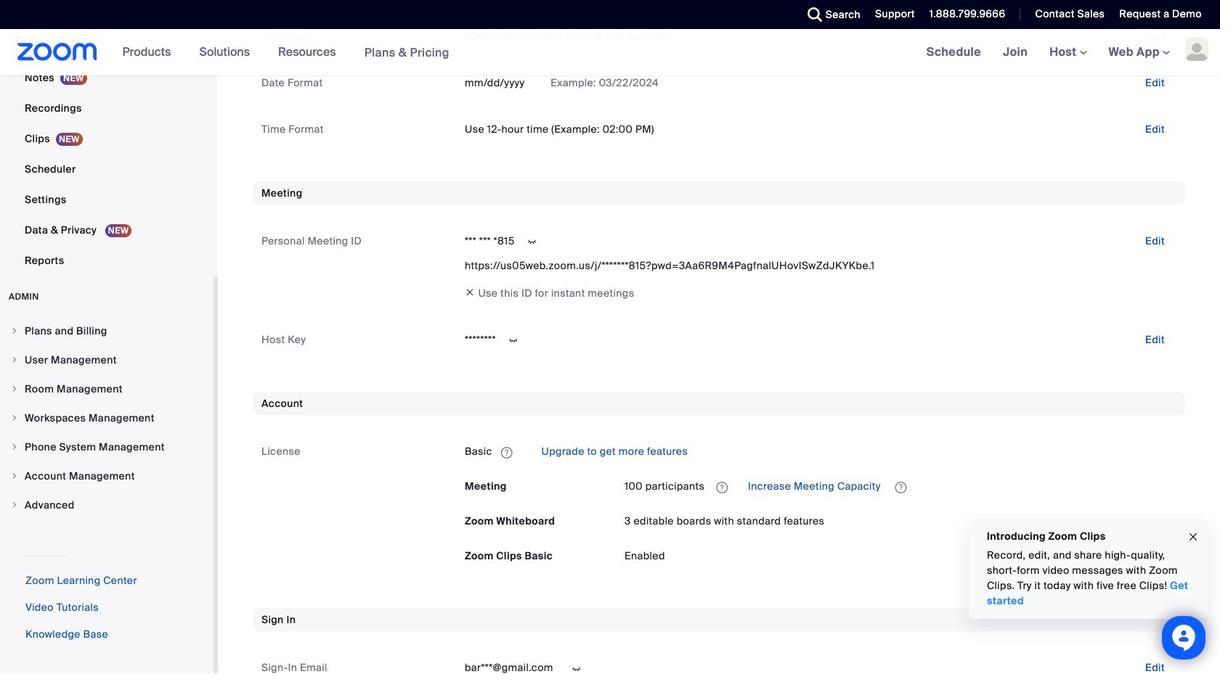 Task type: vqa. For each thing, say whether or not it's contained in the screenshot.
Personal Menu menu
yes



Task type: locate. For each thing, give the bounding box(es) containing it.
right image
[[10, 327, 19, 336], [10, 356, 19, 365], [10, 385, 19, 394], [10, 414, 19, 423], [10, 501, 19, 510]]

banner
[[0, 29, 1221, 76]]

3 menu item from the top
[[0, 376, 214, 403]]

right image
[[10, 443, 19, 452], [10, 472, 19, 481]]

product information navigation
[[112, 29, 461, 76]]

6 menu item from the top
[[0, 463, 214, 490]]

5 menu item from the top
[[0, 434, 214, 461]]

2 right image from the top
[[10, 472, 19, 481]]

menu item
[[0, 317, 214, 345], [0, 347, 214, 374], [0, 376, 214, 403], [0, 405, 214, 432], [0, 434, 214, 461], [0, 463, 214, 490], [0, 492, 214, 519]]

1 right image from the top
[[10, 327, 19, 336]]

meetings navigation
[[916, 29, 1221, 76]]

show host key image
[[502, 335, 525, 348]]

1 vertical spatial right image
[[10, 472, 19, 481]]

0 vertical spatial right image
[[10, 443, 19, 452]]

1 menu item from the top
[[0, 317, 214, 345]]

close image
[[1188, 529, 1199, 546]]

show personal meeting id image
[[521, 236, 544, 249]]

zoom logo image
[[17, 43, 97, 61]]

application
[[465, 441, 1177, 464], [625, 475, 1177, 499]]



Task type: describe. For each thing, give the bounding box(es) containing it.
2 menu item from the top
[[0, 347, 214, 374]]

personal menu menu
[[0, 0, 214, 277]]

learn more about your meeting license image
[[712, 481, 733, 495]]

0 vertical spatial application
[[465, 441, 1177, 464]]

2 right image from the top
[[10, 356, 19, 365]]

1 vertical spatial application
[[625, 475, 1177, 499]]

admin menu menu
[[0, 317, 214, 521]]

profile picture image
[[1186, 38, 1209, 61]]

7 menu item from the top
[[0, 492, 214, 519]]

4 right image from the top
[[10, 414, 19, 423]]

3 right image from the top
[[10, 385, 19, 394]]

4 menu item from the top
[[0, 405, 214, 432]]

1 right image from the top
[[10, 443, 19, 452]]

learn more about your license type image
[[500, 448, 514, 458]]

5 right image from the top
[[10, 501, 19, 510]]



